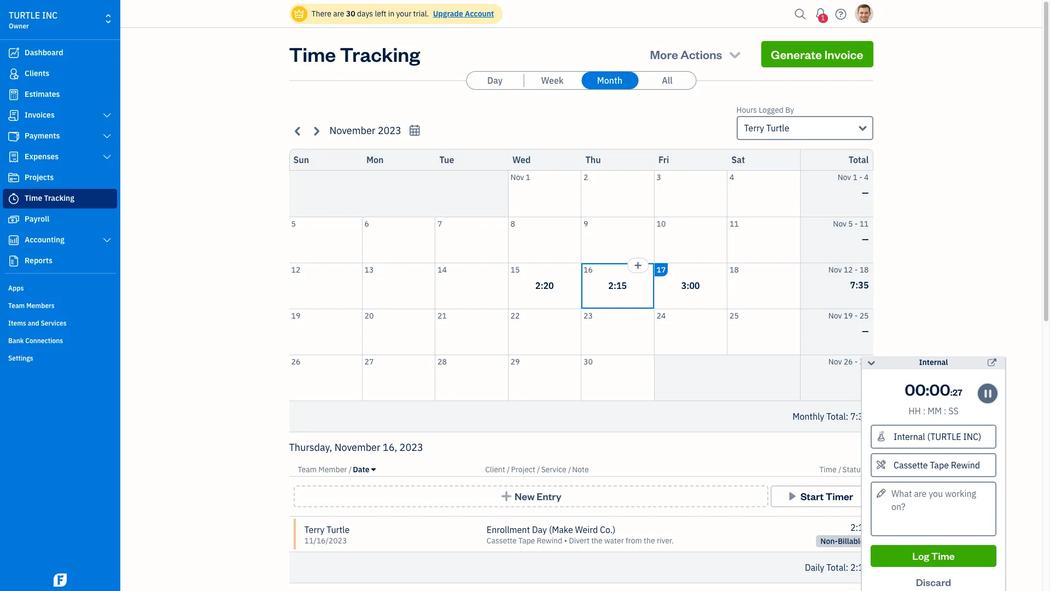 Task type: vqa. For each thing, say whether or not it's contained in the screenshot.
"Entry"
yes



Task type: locate. For each thing, give the bounding box(es) containing it.
1 horizontal spatial terry
[[745, 123, 765, 134]]

internal
[[920, 357, 949, 367]]

26 inside "nov 26 - 30 —"
[[844, 357, 854, 366]]

1 horizontal spatial 18
[[860, 265, 869, 274]]

0 horizontal spatial 4
[[730, 172, 735, 182]]

total for monthly total
[[827, 411, 846, 422]]

are
[[333, 9, 345, 19]]

time right timer "icon"
[[25, 193, 42, 203]]

17
[[657, 265, 666, 274]]

2 — from the top
[[863, 233, 869, 244]]

30 inside "nov 26 - 30 —"
[[860, 357, 869, 366]]

9
[[584, 219, 589, 229]]

Add a client or project text field
[[872, 426, 996, 448]]

2:15 down billable
[[851, 562, 869, 573]]

1 up 'nov 5 - 11 —' at top
[[854, 172, 858, 182]]

1 5 from the left
[[291, 219, 296, 229]]

- inside 'nov 5 - 11 —'
[[855, 219, 858, 229]]

: right the monthly
[[846, 411, 849, 422]]

— inside nov 19 - 25 —
[[863, 325, 869, 336]]

settings
[[8, 354, 33, 362]]

0 horizontal spatial 00
[[905, 379, 926, 400]]

— inside "nov 26 - 30 —"
[[863, 371, 869, 382]]

nov 12 - 18 7:35
[[829, 265, 869, 290]]

1 horizontal spatial 11
[[860, 219, 869, 229]]

day
[[488, 75, 503, 86], [532, 524, 547, 535]]

28 button
[[436, 355, 508, 401]]

0 horizontal spatial time tracking
[[25, 193, 74, 203]]

0 vertical spatial 2023
[[378, 124, 402, 137]]

0 vertical spatial day
[[488, 75, 503, 86]]

4 / from the left
[[569, 465, 572, 475]]

- inside nov 1 - 4 —
[[860, 172, 863, 182]]

logged
[[759, 105, 784, 115]]

0 horizontal spatial 1
[[526, 172, 531, 182]]

0 horizontal spatial 19
[[291, 311, 301, 320]]

26 down 19 button
[[291, 357, 301, 366]]

2023 left choose a date image
[[378, 124, 402, 137]]

— for nov 5 - 11 —
[[863, 233, 869, 244]]

28 up ss
[[953, 386, 963, 398]]

chevron large down image for expenses
[[102, 153, 112, 161]]

12 down 'nov 5 - 11 —' at top
[[844, 265, 854, 274]]

7:35 up nov 19 - 25 —
[[851, 279, 869, 290]]

terry inside dropdown button
[[745, 123, 765, 134]]

1 inside dropdown button
[[822, 14, 826, 22]]

— for nov 26 - 30 —
[[863, 371, 869, 382]]

nov for nov 1 - 4 —
[[838, 172, 852, 182]]

november up date
[[335, 441, 381, 454]]

0 horizontal spatial tracking
[[44, 193, 74, 203]]

3:00
[[682, 280, 700, 291]]

0 horizontal spatial team
[[8, 302, 25, 310]]

team down thursday,
[[298, 465, 317, 475]]

28 inside button
[[438, 357, 447, 366]]

1 horizontal spatial 5
[[849, 219, 854, 229]]

1 horizontal spatial turtle
[[767, 123, 790, 134]]

2 26 from the left
[[844, 357, 854, 366]]

expense image
[[7, 152, 20, 163]]

0 vertical spatial team
[[8, 302, 25, 310]]

14 button
[[436, 263, 508, 308]]

start
[[801, 490, 824, 502]]

turtle up 11/16/2023
[[327, 524, 350, 535]]

services
[[41, 319, 67, 327]]

1 vertical spatial team
[[298, 465, 317, 475]]

total up nov 1 - 4 —
[[849, 154, 869, 165]]

00 up "hh"
[[905, 379, 926, 400]]

2 horizontal spatial 30
[[860, 357, 869, 366]]

dashboard image
[[7, 48, 20, 59]]

enrollment
[[487, 524, 530, 535]]

expenses
[[25, 152, 59, 161]]

chevrondown image
[[728, 47, 743, 62]]

start timer
[[801, 490, 854, 502]]

inc
[[42, 10, 58, 21]]

- inside "nov 26 - 30 —"
[[855, 357, 858, 366]]

11 down 4 button
[[730, 219, 739, 229]]

1 vertical spatial day
[[532, 524, 547, 535]]

0 horizontal spatial 11
[[730, 219, 739, 229]]

reports link
[[3, 251, 117, 271]]

2 11 from the left
[[860, 219, 869, 229]]

0 vertical spatial turtle
[[767, 123, 790, 134]]

turtle inside terry turtle 11/16/2023
[[327, 524, 350, 535]]

2023 right 16,
[[400, 441, 424, 454]]

— up nov 12 - 18 7:35
[[863, 233, 869, 244]]

chevron large down image inside payments link
[[102, 132, 112, 141]]

timer image
[[7, 193, 20, 204]]

turtle for terry turtle 11/16/2023
[[327, 524, 350, 535]]

1 19 from the left
[[291, 311, 301, 320]]

total right daily
[[827, 562, 846, 573]]

:
[[926, 379, 930, 400], [951, 386, 953, 398], [924, 406, 926, 417], [945, 406, 947, 417], [846, 411, 849, 422], [846, 562, 849, 573]]

payments
[[25, 131, 60, 141]]

2 / from the left
[[507, 465, 510, 475]]

3 — from the top
[[863, 325, 869, 336]]

nov inside nov 1 - 4 —
[[838, 172, 852, 182]]

0 horizontal spatial 26
[[291, 357, 301, 366]]

28 inside 00 : 00 : 28
[[953, 386, 963, 398]]

30 inside button
[[584, 357, 593, 366]]

terry turtle 11/16/2023
[[305, 524, 350, 546]]

2:15 inside 2:15 non-billable
[[851, 522, 869, 533]]

: up hh : mm : ss
[[926, 379, 930, 400]]

0 vertical spatial november
[[330, 124, 376, 137]]

1 horizontal spatial 4
[[865, 172, 869, 182]]

team down the 'apps'
[[8, 302, 25, 310]]

nov up 'nov 5 - 11 —' at top
[[838, 172, 852, 182]]

1 down the wed
[[526, 172, 531, 182]]

invoice
[[825, 47, 864, 62]]

previous month image
[[292, 125, 305, 137]]

7 button
[[436, 217, 508, 262]]

estimate image
[[7, 89, 20, 100]]

20 button
[[363, 309, 435, 354]]

time tracking down days
[[289, 41, 420, 67]]

0 horizontal spatial the
[[592, 536, 603, 546]]

time
[[289, 41, 336, 67], [25, 193, 42, 203], [820, 465, 837, 475], [932, 550, 955, 562]]

25 down nov 12 - 18 7:35
[[860, 311, 869, 320]]

0 horizontal spatial turtle
[[327, 524, 350, 535]]

sun
[[294, 154, 309, 165]]

4 — from the top
[[863, 371, 869, 382]]

1 — from the top
[[863, 187, 869, 198]]

crown image
[[294, 8, 305, 19]]

00 up the mm
[[930, 379, 951, 400]]

hh
[[909, 406, 922, 417]]

- for nov 5 - 11 —
[[855, 219, 858, 229]]

2 4 from the left
[[865, 172, 869, 182]]

turtle inside dropdown button
[[767, 123, 790, 134]]

chevron large down image
[[102, 111, 112, 120], [102, 132, 112, 141]]

nov for nov 26 - 30 —
[[829, 357, 843, 366]]

members
[[26, 302, 55, 310]]

-
[[860, 172, 863, 182], [855, 219, 858, 229], [855, 265, 858, 274], [855, 311, 858, 320], [855, 357, 858, 366]]

1 vertical spatial time tracking
[[25, 193, 74, 203]]

enrollment day ( make weird co. ) cassette tape rewind • divert the water from the river.
[[487, 524, 674, 546]]

3 / from the left
[[538, 465, 540, 475]]

1 inside nov 1 - 4 —
[[854, 172, 858, 182]]

- inside nov 12 - 18 7:35
[[855, 265, 858, 274]]

30 down 23 button
[[584, 357, 593, 366]]

nov
[[511, 172, 524, 182], [838, 172, 852, 182], [834, 219, 847, 229], [829, 265, 843, 274], [829, 311, 843, 320], [829, 357, 843, 366]]

30 down nov 19 - 25 —
[[860, 357, 869, 366]]

monthly total : 7:35
[[793, 411, 869, 422]]

1 inside button
[[526, 172, 531, 182]]

tracking
[[340, 41, 420, 67], [44, 193, 74, 203]]

team
[[8, 302, 25, 310], [298, 465, 317, 475]]

: down billable
[[846, 562, 849, 573]]

12 down the 5 button
[[291, 265, 301, 274]]

0 vertical spatial terry
[[745, 123, 765, 134]]

2 5 from the left
[[849, 219, 854, 229]]

1 vertical spatial 28
[[953, 386, 963, 398]]

1 horizontal spatial 26
[[844, 357, 854, 366]]

1 the from the left
[[592, 536, 603, 546]]

time tracking
[[289, 41, 420, 67], [25, 193, 74, 203]]

freshbooks image
[[51, 574, 69, 587]]

plus image
[[500, 491, 513, 502]]

22 button
[[509, 309, 581, 354]]

— down collapse timer details image
[[863, 371, 869, 382]]

note
[[573, 465, 589, 475]]

5
[[291, 219, 296, 229], [849, 219, 854, 229]]

0 horizontal spatial terry
[[305, 524, 325, 535]]

0 horizontal spatial 28
[[438, 357, 447, 366]]

1 chevron large down image from the top
[[102, 111, 112, 120]]

tracking down left
[[340, 41, 420, 67]]

nov inside 'nov 5 - 11 —'
[[834, 219, 847, 229]]

nov for nov 1
[[511, 172, 524, 182]]

— inside nov 1 - 4 —
[[863, 187, 869, 198]]

2 chevron large down image from the top
[[102, 236, 112, 245]]

0 vertical spatial 28
[[438, 357, 447, 366]]

1 chevron large down image from the top
[[102, 153, 112, 161]]

nov for nov 12 - 18 7:35
[[829, 265, 843, 274]]

1 left go to help image
[[822, 14, 826, 22]]

19
[[291, 311, 301, 320], [844, 311, 854, 320]]

19 down 12 button
[[291, 311, 301, 320]]

nov down nov 12 - 18 7:35
[[829, 311, 843, 320]]

2 chevron large down image from the top
[[102, 132, 112, 141]]

money image
[[7, 214, 20, 225]]

the down co.
[[592, 536, 603, 546]]

0 horizontal spatial 18
[[730, 265, 739, 274]]

team member /
[[298, 465, 352, 475]]

terry turtle button
[[737, 116, 874, 140]]

1 vertical spatial tracking
[[44, 193, 74, 203]]

0 vertical spatial tracking
[[340, 41, 420, 67]]

4 inside nov 1 - 4 —
[[865, 172, 869, 182]]

1 12 from the left
[[291, 265, 301, 274]]

0 horizontal spatial 12
[[291, 265, 301, 274]]

1 18 from the left
[[730, 265, 739, 274]]

/
[[349, 465, 352, 475], [507, 465, 510, 475], [538, 465, 540, 475], [569, 465, 572, 475], [839, 465, 842, 475]]

nov down the wed
[[511, 172, 524, 182]]

nov 19 - 25 —
[[829, 311, 869, 336]]

1 vertical spatial terry
[[305, 524, 325, 535]]

total right the monthly
[[827, 411, 846, 422]]

hours
[[737, 105, 758, 115]]

11 inside 'nov 5 - 11 —'
[[860, 219, 869, 229]]

1
[[822, 14, 826, 22], [526, 172, 531, 182], [854, 172, 858, 182]]

nov inside button
[[511, 172, 524, 182]]

time tracking down projects link
[[25, 193, 74, 203]]

nov inside nov 19 - 25 —
[[829, 311, 843, 320]]

1 vertical spatial total
[[827, 411, 846, 422]]

payroll
[[25, 214, 49, 224]]

0 vertical spatial 7:35
[[851, 279, 869, 290]]

7:35 down "nov 26 - 30 —"
[[851, 411, 869, 422]]

0 vertical spatial 2:15
[[609, 280, 627, 291]]

2 horizontal spatial 1
[[854, 172, 858, 182]]

1 horizontal spatial 28
[[953, 386, 963, 398]]

18 inside '18' button
[[730, 265, 739, 274]]

client image
[[7, 68, 20, 79]]

1 vertical spatial turtle
[[327, 524, 350, 535]]

service
[[542, 465, 567, 475]]

28 down 21 button
[[438, 357, 447, 366]]

day link
[[467, 72, 524, 89]]

turtle for terry turtle
[[767, 123, 790, 134]]

more actions button
[[641, 41, 753, 67]]

tracking down projects link
[[44, 193, 74, 203]]

18 down 'nov 5 - 11 —' at top
[[860, 265, 869, 274]]

0 vertical spatial chevron large down image
[[102, 153, 112, 161]]

turtle down logged
[[767, 123, 790, 134]]

1 26 from the left
[[291, 357, 301, 366]]

1 vertical spatial 2023
[[400, 441, 424, 454]]

3 button
[[655, 171, 727, 216]]

19 down nov 12 - 18 7:35
[[844, 311, 854, 320]]

18 down 11 button
[[730, 265, 739, 274]]

2 25 from the left
[[860, 311, 869, 320]]

29 button
[[509, 355, 581, 401]]

26 inside button
[[291, 357, 301, 366]]

— up collapse timer details image
[[863, 325, 869, 336]]

1 vertical spatial chevron large down image
[[102, 132, 112, 141]]

1 horizontal spatial 30
[[584, 357, 593, 366]]

search image
[[792, 6, 810, 22]]

monthly
[[793, 411, 825, 422]]

month link
[[582, 72, 639, 89]]

there are 30 days left in your trial. upgrade account
[[312, 9, 494, 19]]

/ right client
[[507, 465, 510, 475]]

terry for terry turtle
[[745, 123, 765, 134]]

2 12 from the left
[[844, 265, 854, 274]]

terry down the 'hours'
[[745, 123, 765, 134]]

chevron large down image up projects link
[[102, 153, 112, 161]]

nov inside "nov 26 - 30 —"
[[829, 357, 843, 366]]

11 inside button
[[730, 219, 739, 229]]

2:15 up 23 button
[[609, 280, 627, 291]]

1 vertical spatial 7:35
[[851, 411, 869, 422]]

team inside team members link
[[8, 302, 25, 310]]

1 vertical spatial chevron large down image
[[102, 236, 112, 245]]

/ left status link
[[839, 465, 842, 475]]

•
[[565, 536, 568, 546]]

co.
[[600, 524, 613, 535]]

1 horizontal spatial tracking
[[340, 41, 420, 67]]

1 horizontal spatial 1
[[822, 14, 826, 22]]

team for team member /
[[298, 465, 317, 475]]

time tracking link
[[3, 189, 117, 209]]

26 left collapse timer details image
[[844, 357, 854, 366]]

What are you working on? text field
[[871, 482, 997, 536]]

5 inside button
[[291, 219, 296, 229]]

project image
[[7, 172, 20, 183]]

chevron large down image up payments link
[[102, 111, 112, 120]]

— inside 'nov 5 - 11 —'
[[863, 233, 869, 244]]

upgrade account link
[[431, 9, 494, 19]]

12
[[291, 265, 301, 274], [844, 265, 854, 274]]

all
[[662, 75, 673, 86]]

items and services link
[[3, 315, 117, 331]]

new entry button
[[294, 485, 769, 507]]

nov 1 button
[[509, 171, 581, 216]]

terry
[[745, 123, 765, 134], [305, 524, 325, 535]]

1 horizontal spatial team
[[298, 465, 317, 475]]

terry inside terry turtle 11/16/2023
[[305, 524, 325, 535]]

november 2023
[[330, 124, 402, 137]]

nov inside nov 12 - 18 7:35
[[829, 265, 843, 274]]

1 horizontal spatial 12
[[844, 265, 854, 274]]

chevron large down image down payroll link
[[102, 236, 112, 245]]

terry up 11/16/2023
[[305, 524, 325, 535]]

tracking inside main element
[[44, 193, 74, 203]]

0 vertical spatial chevron large down image
[[102, 111, 112, 120]]

- inside nov 19 - 25 —
[[855, 311, 858, 320]]

26 button
[[289, 355, 362, 401]]

/ left date
[[349, 465, 352, 475]]

nov left collapse timer details image
[[829, 357, 843, 366]]

11 button
[[728, 217, 800, 262]]

20
[[365, 311, 374, 320]]

1 4 from the left
[[730, 172, 735, 182]]

2 vertical spatial total
[[827, 562, 846, 573]]

water
[[605, 536, 624, 546]]

1 horizontal spatial 25
[[860, 311, 869, 320]]

1 horizontal spatial the
[[644, 536, 655, 546]]

november right next month icon
[[330, 124, 376, 137]]

1 25 from the left
[[730, 311, 739, 320]]

1 11 from the left
[[730, 219, 739, 229]]

— up 'nov 5 - 11 —' at top
[[863, 187, 869, 198]]

1 horizontal spatial time tracking
[[289, 41, 420, 67]]

time right log
[[932, 550, 955, 562]]

/ left service
[[538, 465, 540, 475]]

30 right are
[[346, 9, 356, 19]]

2 19 from the left
[[844, 311, 854, 320]]

chevron large down image for accounting
[[102, 236, 112, 245]]

0 horizontal spatial 25
[[730, 311, 739, 320]]

time down there
[[289, 41, 336, 67]]

25 down '18' button
[[730, 311, 739, 320]]

1 horizontal spatial day
[[532, 524, 547, 535]]

0 horizontal spatial 5
[[291, 219, 296, 229]]

1 vertical spatial 2:15
[[851, 522, 869, 533]]

chevron large down image up expenses link
[[102, 132, 112, 141]]

the right from
[[644, 536, 655, 546]]

estimates
[[25, 89, 60, 99]]

invoice image
[[7, 110, 20, 121]]

nov down 'nov 5 - 11 —' at top
[[829, 265, 843, 274]]

nov down nov 1 - 4 —
[[834, 219, 847, 229]]

2:15 up billable
[[851, 522, 869, 533]]

apps
[[8, 284, 24, 292]]

: up ss
[[951, 386, 953, 398]]

payroll link
[[3, 210, 117, 229]]

1 horizontal spatial 00
[[930, 379, 951, 400]]

chevron large down image
[[102, 153, 112, 161], [102, 236, 112, 245]]

2 18 from the left
[[860, 265, 869, 274]]

chevron large down image for payments
[[102, 132, 112, 141]]

11 down nov 1 - 4 —
[[860, 219, 869, 229]]

13 button
[[363, 263, 435, 308]]

generate invoice
[[771, 47, 864, 62]]

1 horizontal spatial 19
[[844, 311, 854, 320]]

chevron large down image inside accounting link
[[102, 236, 112, 245]]

29
[[511, 357, 520, 366]]

nov for nov 5 - 11 —
[[834, 219, 847, 229]]

next month image
[[310, 125, 323, 137]]

2 00 from the left
[[930, 379, 951, 400]]

wed
[[513, 154, 531, 165]]

/ left note
[[569, 465, 572, 475]]



Task type: describe. For each thing, give the bounding box(es) containing it.
2:15 for 2:15 non-billable
[[851, 522, 869, 533]]

dashboard link
[[3, 43, 117, 63]]

5 / from the left
[[839, 465, 842, 475]]

your
[[397, 9, 412, 19]]

nov for nov 19 - 25 —
[[829, 311, 843, 320]]

1 vertical spatial november
[[335, 441, 381, 454]]

invoices link
[[3, 106, 117, 125]]

pause timer image
[[981, 387, 996, 400]]

: right "hh"
[[924, 406, 926, 417]]

daily
[[806, 562, 825, 573]]

19 inside button
[[291, 311, 301, 320]]

add a time entry image
[[634, 259, 643, 272]]

1 00 from the left
[[905, 379, 926, 400]]

time left status link
[[820, 465, 837, 475]]

connections
[[25, 337, 63, 345]]

3
[[657, 172, 662, 182]]

Add a service text field
[[872, 454, 996, 476]]

2:15 for 2:15
[[609, 280, 627, 291]]

12 inside nov 12 - 18 7:35
[[844, 265, 854, 274]]

hh : mm : ss
[[909, 406, 959, 417]]

1 for nov 1
[[526, 172, 531, 182]]

tape
[[519, 536, 535, 546]]

24
[[657, 311, 666, 320]]

2 vertical spatial 2:15
[[851, 562, 869, 573]]

client
[[486, 465, 506, 475]]

status link
[[843, 465, 865, 475]]

choose a date image
[[409, 124, 421, 137]]

new
[[515, 490, 535, 502]]

hours logged by
[[737, 105, 795, 115]]

time inside button
[[932, 550, 955, 562]]

time inside main element
[[25, 193, 42, 203]]

generate invoice button
[[762, 41, 874, 67]]

payment image
[[7, 131, 20, 142]]

0 horizontal spatial day
[[488, 75, 503, 86]]

date link
[[353, 465, 376, 475]]

more actions
[[651, 47, 723, 62]]

play image
[[787, 491, 799, 502]]

account
[[465, 9, 494, 19]]

mon
[[367, 154, 384, 165]]

team members link
[[3, 297, 117, 314]]

18 inside nov 12 - 18 7:35
[[860, 265, 869, 274]]

0 vertical spatial time tracking
[[289, 41, 420, 67]]

1 / from the left
[[349, 465, 352, 475]]

client / project / service / note
[[486, 465, 589, 475]]

days
[[357, 9, 373, 19]]

day inside enrollment day ( make weird co. ) cassette tape rewind • divert the water from the river.
[[532, 524, 547, 535]]

2 the from the left
[[644, 536, 655, 546]]

2:20
[[536, 280, 554, 291]]

- for nov 12 - 18 7:35
[[855, 265, 858, 274]]

19 inside nov 19 - 25 —
[[844, 311, 854, 320]]

log time
[[913, 550, 955, 562]]

timer
[[826, 490, 854, 502]]

discard button
[[871, 571, 997, 591]]

report image
[[7, 256, 20, 267]]

cassette
[[487, 536, 517, 546]]

projects
[[25, 172, 54, 182]]

billable
[[838, 536, 865, 546]]

9 button
[[582, 217, 654, 262]]

entry
[[537, 490, 562, 502]]

discard
[[917, 576, 952, 588]]

week link
[[524, 72, 581, 89]]

make
[[552, 524, 573, 535]]

chart image
[[7, 235, 20, 246]]

items and services
[[8, 319, 67, 327]]

by
[[786, 105, 795, 115]]

: left ss
[[945, 406, 947, 417]]

12 inside button
[[291, 265, 301, 274]]

thursday, november 16, 2023
[[289, 441, 424, 454]]

25 inside button
[[730, 311, 739, 320]]

total for daily total
[[827, 562, 846, 573]]

team for team members
[[8, 302, 25, 310]]

0 horizontal spatial 30
[[346, 9, 356, 19]]

8
[[511, 219, 516, 229]]

5 button
[[289, 217, 362, 262]]

month
[[598, 75, 623, 86]]

- for nov 19 - 25 —
[[855, 311, 858, 320]]

main element
[[0, 0, 148, 591]]

collapse timer details image
[[867, 356, 877, 369]]

new entry
[[515, 490, 562, 502]]

log
[[913, 550, 930, 562]]

21
[[438, 311, 447, 320]]

bank
[[8, 337, 24, 345]]

go to help image
[[833, 6, 850, 22]]

30 button
[[582, 355, 654, 401]]

open in new window image
[[988, 356, 997, 369]]

5 inside 'nov 5 - 11 —'
[[849, 219, 854, 229]]

there
[[312, 9, 332, 19]]

actions
[[681, 47, 723, 62]]

terry for terry turtle 11/16/2023
[[305, 524, 325, 535]]

settings link
[[3, 350, 117, 366]]

log time button
[[871, 545, 997, 567]]

(
[[549, 524, 552, 535]]

bank connections link
[[3, 332, 117, 349]]

time tracking inside main element
[[25, 193, 74, 203]]

upgrade
[[433, 9, 463, 19]]

0 vertical spatial total
[[849, 154, 869, 165]]

note link
[[573, 465, 589, 475]]

nov 1 - 4 —
[[838, 172, 869, 198]]

12 button
[[289, 263, 362, 308]]

owner
[[9, 22, 29, 30]]

mm
[[928, 406, 943, 417]]

accounting
[[25, 235, 65, 245]]

chevron large down image for invoices
[[102, 111, 112, 120]]

1 for nov 1 - 4 —
[[854, 172, 858, 182]]

invoices
[[25, 110, 55, 120]]

4 inside button
[[730, 172, 735, 182]]

terry turtle
[[745, 123, 790, 134]]

thursday,
[[289, 441, 332, 454]]

- for nov 26 - 30 —
[[855, 357, 858, 366]]

25 button
[[728, 309, 800, 354]]

turtle
[[9, 10, 40, 21]]

divert
[[569, 536, 590, 546]]

25 inside nov 19 - 25 —
[[860, 311, 869, 320]]

1 button
[[812, 3, 830, 25]]

expenses link
[[3, 147, 117, 167]]

daily total : 2:15
[[806, 562, 869, 573]]

bank connections
[[8, 337, 63, 345]]

project link
[[511, 465, 538, 475]]

week
[[542, 75, 564, 86]]

: inside 00 : 00 : 28
[[951, 386, 953, 398]]

non-
[[821, 536, 838, 546]]

7:35 inside nov 12 - 18 7:35
[[851, 279, 869, 290]]

— for nov 19 - 25 —
[[863, 325, 869, 336]]

6 button
[[363, 217, 435, 262]]

- for nov 1 - 4 —
[[860, 172, 863, 182]]

2
[[584, 172, 589, 182]]

— for nov 1 - 4 —
[[863, 187, 869, 198]]

ss
[[949, 406, 959, 417]]

caretdown image
[[372, 465, 376, 474]]

4 button
[[728, 171, 800, 216]]

items
[[8, 319, 26, 327]]



